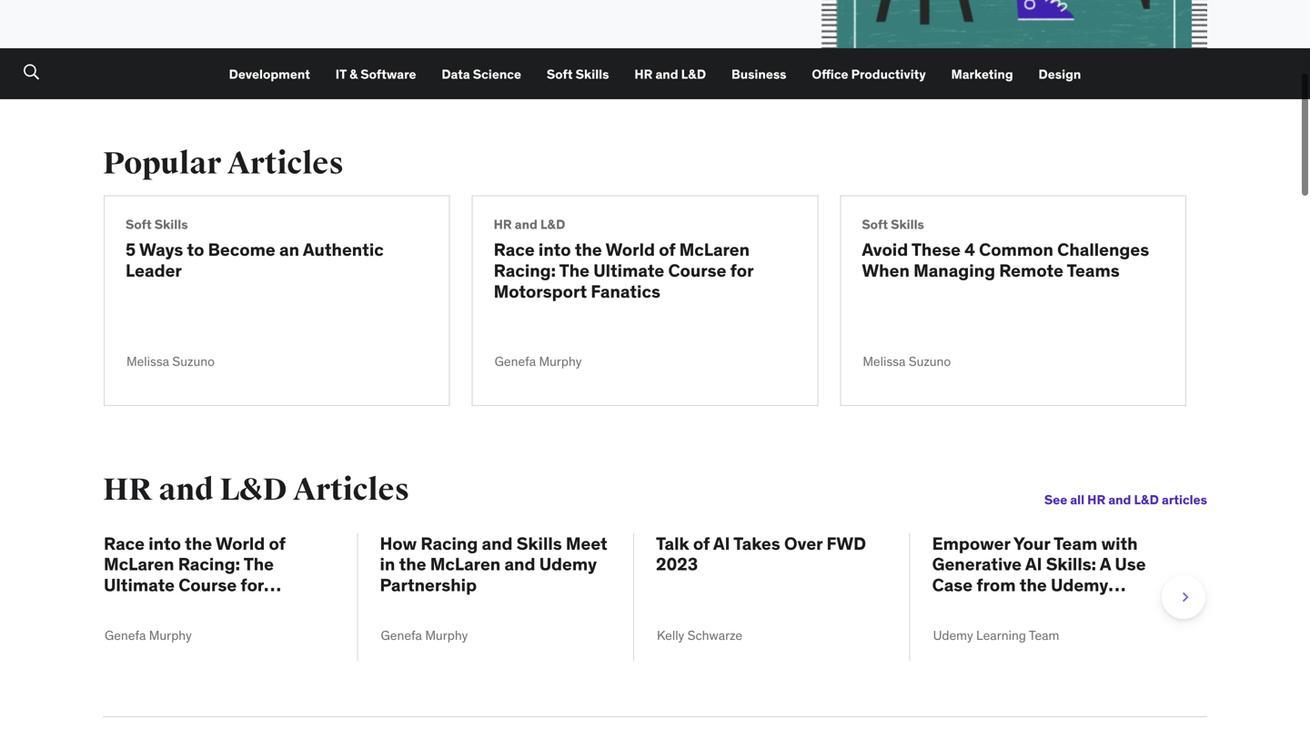 Task type: describe. For each thing, give the bounding box(es) containing it.
racing
[[421, 532, 478, 554]]

partnership
[[380, 574, 477, 596]]

the inside how racing and skills meet in the mclaren and udemy partnership
[[399, 553, 427, 575]]

articles
[[1163, 492, 1208, 508]]

fanatics inside race into the world of mclaren racing: the ultimate course for motorsport fanatics
[[201, 595, 271, 616]]

ultimate inside race into the world of mclaren racing: the ultimate course for motorsport fanatics
[[104, 574, 175, 596]]

design link
[[1039, 66, 1082, 82]]

remote
[[1000, 259, 1064, 281]]

use
[[1116, 553, 1147, 575]]

racing: inside the hr and l&d race into the world of mclaren racing: the ultimate course for motorsport fanatics
[[494, 259, 556, 281]]

2 horizontal spatial murphy
[[539, 353, 582, 370]]

race inside race into the world of mclaren racing: the ultimate course for motorsport fanatics
[[104, 532, 145, 554]]

world inside race into the world of mclaren racing: the ultimate course for motorsport fanatics
[[216, 532, 265, 554]]

murphy for race into the world of mclaren racing: the ultimate course for motorsport fanatics
[[149, 627, 192, 643]]

fanatics inside the hr and l&d race into the world of mclaren racing: the ultimate course for motorsport fanatics
[[591, 280, 661, 302]]

genefa murphy for race into the world of mclaren racing: the ultimate course for motorsport fanatics
[[105, 627, 192, 643]]

a
[[1100, 553, 1112, 575]]

4
[[965, 239, 976, 261]]

business
[[732, 66, 787, 82]]

ai inside empower your team with generative ai skills: a use case from the udemy learning team
[[1026, 553, 1043, 575]]

motorsport inside the hr and l&d race into the world of mclaren racing: the ultimate course for motorsport fanatics
[[494, 280, 587, 302]]

of inside race into the world of mclaren racing: the ultimate course for motorsport fanatics
[[269, 532, 286, 554]]

team for learning
[[1029, 627, 1060, 643]]

udemy inside empower your team with generative ai skills: a use case from the udemy learning team
[[1051, 574, 1109, 596]]

racing: inside race into the world of mclaren racing: the ultimate course for motorsport fanatics
[[178, 553, 240, 575]]

l&d for hr and l&d articles
[[220, 471, 287, 509]]

productivity
[[852, 66, 926, 82]]

5
[[126, 239, 136, 261]]

talk
[[656, 532, 690, 554]]

0 vertical spatial articles
[[227, 145, 344, 183]]

see all hr and l&d articles
[[1045, 492, 1208, 508]]

how racing and skills meet in the mclaren and udemy partnership link
[[380, 532, 612, 596]]

science
[[473, 66, 522, 82]]

course inside the hr and l&d race into the world of mclaren racing: the ultimate course for motorsport fanatics
[[669, 259, 727, 281]]

it & software
[[336, 66, 416, 82]]

race into the world of mclaren racing: the ultimate course for motorsport fanatics
[[104, 532, 286, 616]]

empower your team with generative ai skills: a use case from the udemy learning team link
[[933, 532, 1165, 616]]

data science
[[442, 66, 522, 82]]

office productivity link
[[812, 66, 926, 82]]

over
[[785, 532, 823, 554]]

your
[[1014, 532, 1051, 554]]

hr and l&d articles
[[103, 471, 410, 509]]

talk of ai takes over fwd 2023
[[656, 532, 867, 575]]

of inside talk of ai takes over fwd 2023
[[694, 532, 710, 554]]

kelly
[[657, 627, 685, 643]]

l&d for hr and l&d
[[682, 66, 707, 82]]

melissa suzuno for managing
[[863, 353, 952, 370]]

suzuno for managing
[[909, 353, 952, 370]]

meet
[[566, 532, 608, 554]]

when
[[862, 259, 910, 281]]

1 horizontal spatial race into the world of mclaren racing: the ultimate course for motorsport fanatics link
[[494, 239, 797, 302]]

kelly schwarze
[[657, 627, 743, 643]]

&
[[350, 66, 358, 82]]

design
[[1039, 66, 1082, 82]]

how
[[380, 532, 417, 554]]

udemy learning team
[[934, 627, 1060, 643]]

soft skills 5 ways to become an authentic leader
[[126, 216, 384, 281]]

hr for hr and l&d race into the world of mclaren racing: the ultimate course for motorsport fanatics
[[494, 216, 512, 233]]

case
[[933, 574, 973, 596]]

schwarze
[[688, 627, 743, 643]]

Search text field
[[0, 48, 55, 99]]

office productivity
[[812, 66, 926, 82]]

marketing
[[952, 66, 1014, 82]]

soft for avoid these 4 common challenges when managing remote teams
[[862, 216, 888, 233]]

soft skills link
[[547, 66, 609, 82]]

hr and l&d link
[[635, 66, 707, 82]]

development link
[[229, 66, 310, 82]]

genefa murphy for how racing and skills meet in the mclaren and udemy partnership
[[381, 627, 468, 643]]

into inside the hr and l&d race into the world of mclaren racing: the ultimate course for motorsport fanatics
[[539, 239, 571, 261]]

avoid these 4 common challenges when managing remote teams link
[[862, 239, 1165, 302]]

murphy for how racing and skills meet in the mclaren and udemy partnership
[[425, 627, 468, 643]]

with
[[1102, 532, 1138, 554]]

soft for 5 ways to become an authentic leader
[[126, 216, 152, 233]]

data science link
[[442, 66, 522, 82]]

skills for soft skills avoid these 4 common challenges when managing remote teams
[[891, 216, 925, 233]]

5 ways to become an authentic leader link
[[126, 239, 428, 302]]

ways
[[139, 239, 183, 261]]

the inside the hr and l&d race into the world of mclaren racing: the ultimate course for motorsport fanatics
[[560, 259, 590, 281]]

software
[[361, 66, 416, 82]]

hr and l&d race into the world of mclaren racing: the ultimate course for motorsport fanatics
[[494, 216, 754, 302]]

search icon image
[[24, 63, 39, 81]]

common
[[980, 239, 1054, 261]]

2023
[[656, 553, 698, 575]]

see all hr and l&d articles link
[[669, 492, 1208, 508]]

for inside the hr and l&d race into the world of mclaren racing: the ultimate course for motorsport fanatics
[[731, 259, 754, 281]]

mclaren inside race into the world of mclaren racing: the ultimate course for motorsport fanatics
[[104, 553, 174, 575]]

race inside the hr and l&d race into the world of mclaren racing: the ultimate course for motorsport fanatics
[[494, 239, 535, 261]]



Task type: locate. For each thing, give the bounding box(es) containing it.
genefa murphy
[[495, 353, 582, 370], [105, 627, 192, 643], [381, 627, 468, 643]]

it
[[336, 66, 347, 82]]

1 vertical spatial course
[[179, 574, 237, 596]]

0 horizontal spatial ultimate
[[104, 574, 175, 596]]

it & software link
[[336, 66, 416, 82]]

challenges
[[1058, 239, 1150, 261]]

1 horizontal spatial the
[[560, 259, 590, 281]]

melissa suzuno for leader
[[127, 353, 215, 370]]

0 horizontal spatial into
[[149, 532, 181, 554]]

articles up an on the left
[[227, 145, 344, 183]]

1 vertical spatial motorsport
[[104, 595, 197, 616]]

0 horizontal spatial the
[[244, 553, 274, 575]]

the inside the hr and l&d race into the world of mclaren racing: the ultimate course for motorsport fanatics
[[575, 239, 602, 261]]

1 melissa suzuno from the left
[[127, 353, 215, 370]]

suzuno
[[172, 353, 215, 370], [909, 353, 952, 370]]

1 horizontal spatial world
[[606, 239, 655, 261]]

1 vertical spatial fanatics
[[201, 595, 271, 616]]

skills left meet
[[517, 532, 562, 554]]

leader
[[126, 259, 182, 281]]

0 horizontal spatial world
[[216, 532, 265, 554]]

1 vertical spatial race
[[104, 532, 145, 554]]

generative
[[933, 553, 1022, 575]]

soft inside soft skills 5 ways to become an authentic leader
[[126, 216, 152, 233]]

melissa for avoid these 4 common challenges when managing remote teams
[[863, 353, 906, 370]]

1 horizontal spatial genefa murphy
[[381, 627, 468, 643]]

0 vertical spatial learning
[[933, 595, 1005, 616]]

suzuno for leader
[[172, 353, 215, 370]]

0 horizontal spatial murphy
[[149, 627, 192, 643]]

soft skills
[[547, 66, 609, 82]]

1 horizontal spatial into
[[539, 239, 571, 261]]

1 vertical spatial learning
[[977, 627, 1027, 643]]

skills up ways
[[155, 216, 188, 233]]

articles up how
[[293, 471, 410, 509]]

takes
[[734, 532, 781, 554]]

1 vertical spatial racing:
[[178, 553, 240, 575]]

and inside the hr and l&d race into the world of mclaren racing: the ultimate course for motorsport fanatics
[[515, 216, 538, 233]]

2 horizontal spatial udemy
[[1051, 574, 1109, 596]]

1 melissa from the left
[[127, 353, 169, 370]]

learning inside empower your team with generative ai skills: a use case from the udemy learning team
[[933, 595, 1005, 616]]

2 melissa suzuno from the left
[[863, 353, 952, 370]]

l&d inside the hr and l&d race into the world of mclaren racing: the ultimate course for motorsport fanatics
[[541, 216, 566, 233]]

the
[[560, 259, 590, 281], [244, 553, 274, 575]]

1 suzuno from the left
[[172, 353, 215, 370]]

for
[[731, 259, 754, 281], [241, 574, 264, 596]]

0 vertical spatial motorsport
[[494, 280, 587, 302]]

skills left hr and l&d link
[[576, 66, 609, 82]]

learning
[[933, 595, 1005, 616], [977, 627, 1027, 643]]

empower your team with generative ai skills: a use case from the udemy learning team
[[933, 532, 1147, 616]]

fwd
[[827, 532, 867, 554]]

popular articles
[[103, 145, 344, 183]]

2 horizontal spatial of
[[694, 532, 710, 554]]

avoid
[[862, 239, 909, 261]]

0 horizontal spatial course
[[179, 574, 237, 596]]

0 horizontal spatial suzuno
[[172, 353, 215, 370]]

0 horizontal spatial melissa
[[127, 353, 169, 370]]

popular
[[103, 145, 221, 183]]

1 horizontal spatial soft
[[547, 66, 573, 82]]

0 horizontal spatial melissa suzuno
[[127, 353, 215, 370]]

0 vertical spatial race into the world of mclaren racing: the ultimate course for motorsport fanatics link
[[494, 239, 797, 302]]

see
[[1045, 492, 1068, 508]]

authentic
[[303, 239, 384, 261]]

how racing and skills meet in the mclaren and udemy partnership
[[380, 532, 608, 596]]

melissa suzuno
[[127, 353, 215, 370], [863, 353, 952, 370]]

skills inside how racing and skills meet in the mclaren and udemy partnership
[[517, 532, 562, 554]]

1 horizontal spatial melissa
[[863, 353, 906, 370]]

1 vertical spatial team
[[1008, 595, 1052, 616]]

0 horizontal spatial of
[[269, 532, 286, 554]]

1 vertical spatial into
[[149, 532, 181, 554]]

in
[[380, 553, 395, 575]]

0 vertical spatial for
[[731, 259, 754, 281]]

1 vertical spatial articles
[[293, 471, 410, 509]]

these
[[912, 239, 961, 261]]

1 horizontal spatial for
[[731, 259, 754, 281]]

1 horizontal spatial melissa suzuno
[[863, 353, 952, 370]]

1 vertical spatial race into the world of mclaren racing: the ultimate course for motorsport fanatics link
[[104, 532, 335, 616]]

skills:
[[1047, 553, 1097, 575]]

business link
[[732, 66, 787, 82]]

team left a
[[1054, 532, 1098, 554]]

0 vertical spatial race
[[494, 239, 535, 261]]

into
[[539, 239, 571, 261], [149, 532, 181, 554]]

soft inside soft skills avoid these 4 common challenges when managing remote teams
[[862, 216, 888, 233]]

ai left takes
[[714, 532, 731, 554]]

articles
[[227, 145, 344, 183], [293, 471, 410, 509]]

the inside race into the world of mclaren racing: the ultimate course for motorsport fanatics
[[244, 553, 274, 575]]

team down empower your team with generative ai skills: a use case from the udemy learning team link
[[1029, 627, 1060, 643]]

l&d for hr and l&d race into the world of mclaren racing: the ultimate course for motorsport fanatics
[[541, 216, 566, 233]]

data
[[442, 66, 470, 82]]

0 horizontal spatial ai
[[714, 532, 731, 554]]

2 suzuno from the left
[[909, 353, 952, 370]]

marketing link
[[952, 66, 1014, 82]]

0 horizontal spatial udemy
[[540, 553, 597, 575]]

1 horizontal spatial motorsport
[[494, 280, 587, 302]]

motorsport
[[494, 280, 587, 302], [104, 595, 197, 616]]

into inside race into the world of mclaren racing: the ultimate course for motorsport fanatics
[[149, 532, 181, 554]]

genefa for how racing and skills meet in the mclaren and udemy partnership
[[381, 627, 422, 643]]

mclaren inside how racing and skills meet in the mclaren and udemy partnership
[[430, 553, 501, 575]]

1 horizontal spatial udemy
[[934, 627, 974, 643]]

soft up 5
[[126, 216, 152, 233]]

racing:
[[494, 259, 556, 281], [178, 553, 240, 575]]

skills for soft skills 5 ways to become an authentic leader
[[155, 216, 188, 233]]

mclaren
[[680, 239, 750, 261], [104, 553, 174, 575], [430, 553, 501, 575]]

race into the world of mclaren racing: the ultimate course for motorsport fanatics link
[[494, 239, 797, 302], [104, 532, 335, 616]]

2 vertical spatial team
[[1029, 627, 1060, 643]]

skills inside soft skills 5 ways to become an authentic leader
[[155, 216, 188, 233]]

ai
[[714, 532, 731, 554], [1026, 553, 1043, 575]]

skills inside soft skills avoid these 4 common challenges when managing remote teams
[[891, 216, 925, 233]]

melissa for 5 ways to become an authentic leader
[[127, 353, 169, 370]]

1 horizontal spatial mclaren
[[430, 553, 501, 575]]

development
[[229, 66, 310, 82]]

murphy
[[539, 353, 582, 370], [149, 627, 192, 643], [425, 627, 468, 643]]

soft up avoid at top
[[862, 216, 888, 233]]

talk of ai takes over fwd 2023 link
[[656, 532, 888, 595]]

1 vertical spatial for
[[241, 574, 264, 596]]

1 vertical spatial the
[[244, 553, 274, 575]]

2 horizontal spatial genefa
[[495, 353, 536, 370]]

ultimate inside the hr and l&d race into the world of mclaren racing: the ultimate course for motorsport fanatics
[[594, 259, 665, 281]]

1 horizontal spatial ai
[[1026, 553, 1043, 575]]

empower
[[933, 532, 1011, 554]]

0 vertical spatial ultimate
[[594, 259, 665, 281]]

motorsport inside race into the world of mclaren racing: the ultimate course for motorsport fanatics
[[104, 595, 197, 616]]

hr inside the hr and l&d race into the world of mclaren racing: the ultimate course for motorsport fanatics
[[494, 216, 512, 233]]

1 horizontal spatial fanatics
[[591, 280, 661, 302]]

0 horizontal spatial genefa murphy
[[105, 627, 192, 643]]

managing
[[914, 259, 996, 281]]

0 vertical spatial team
[[1054, 532, 1098, 554]]

melissa
[[127, 353, 169, 370], [863, 353, 906, 370]]

hr
[[635, 66, 653, 82], [494, 216, 512, 233], [103, 471, 153, 509], [1088, 492, 1106, 508]]

1 horizontal spatial of
[[659, 239, 676, 261]]

l&d
[[682, 66, 707, 82], [541, 216, 566, 233], [220, 471, 287, 509], [1135, 492, 1160, 508]]

0 horizontal spatial motorsport
[[104, 595, 197, 616]]

0 horizontal spatial genefa
[[105, 627, 146, 643]]

0 horizontal spatial mclaren
[[104, 553, 174, 575]]

1 horizontal spatial genefa
[[381, 627, 422, 643]]

of inside the hr and l&d race into the world of mclaren racing: the ultimate course for motorsport fanatics
[[659, 239, 676, 261]]

0 horizontal spatial fanatics
[[201, 595, 271, 616]]

the inside race into the world of mclaren racing: the ultimate course for motorsport fanatics
[[185, 532, 212, 554]]

of
[[659, 239, 676, 261], [269, 532, 286, 554], [694, 532, 710, 554]]

1 horizontal spatial race
[[494, 239, 535, 261]]

ultimate
[[594, 259, 665, 281], [104, 574, 175, 596]]

1 vertical spatial ultimate
[[104, 574, 175, 596]]

become
[[208, 239, 276, 261]]

hr for hr and l&d
[[635, 66, 653, 82]]

the
[[575, 239, 602, 261], [185, 532, 212, 554], [399, 553, 427, 575], [1020, 574, 1048, 596]]

udemy
[[540, 553, 597, 575], [1051, 574, 1109, 596], [934, 627, 974, 643]]

mclaren inside the hr and l&d race into the world of mclaren racing: the ultimate course for motorsport fanatics
[[680, 239, 750, 261]]

0 vertical spatial world
[[606, 239, 655, 261]]

world inside the hr and l&d race into the world of mclaren racing: the ultimate course for motorsport fanatics
[[606, 239, 655, 261]]

team for your
[[1054, 532, 1098, 554]]

course inside race into the world of mclaren racing: the ultimate course for motorsport fanatics
[[179, 574, 237, 596]]

the inside empower your team with generative ai skills: a use case from the udemy learning team
[[1020, 574, 1048, 596]]

0 horizontal spatial race into the world of mclaren racing: the ultimate course for motorsport fanatics link
[[104, 532, 335, 616]]

2 horizontal spatial mclaren
[[680, 239, 750, 261]]

genefa for race into the world of mclaren racing: the ultimate course for motorsport fanatics
[[105, 627, 146, 643]]

1 horizontal spatial ultimate
[[594, 259, 665, 281]]

ai inside talk of ai takes over fwd 2023
[[714, 532, 731, 554]]

2 horizontal spatial soft
[[862, 216, 888, 233]]

soft skills avoid these 4 common challenges when managing remote teams
[[862, 216, 1150, 281]]

soft right "science"
[[547, 66, 573, 82]]

skills
[[576, 66, 609, 82], [155, 216, 188, 233], [891, 216, 925, 233], [517, 532, 562, 554]]

1 horizontal spatial murphy
[[425, 627, 468, 643]]

1 horizontal spatial racing:
[[494, 259, 556, 281]]

from
[[977, 574, 1016, 596]]

ai left the skills:
[[1026, 553, 1043, 575]]

2 melissa from the left
[[863, 353, 906, 370]]

fanatics
[[591, 280, 661, 302], [201, 595, 271, 616]]

teams
[[1067, 259, 1120, 281]]

skills up avoid at top
[[891, 216, 925, 233]]

world
[[606, 239, 655, 261], [216, 532, 265, 554]]

0 horizontal spatial race
[[104, 532, 145, 554]]

skills for soft skills
[[576, 66, 609, 82]]

genefa
[[495, 353, 536, 370], [105, 627, 146, 643], [381, 627, 422, 643]]

0 vertical spatial the
[[560, 259, 590, 281]]

hr and l&d
[[635, 66, 707, 82]]

an
[[279, 239, 300, 261]]

0 vertical spatial racing:
[[494, 259, 556, 281]]

1 vertical spatial world
[[216, 532, 265, 554]]

udemy inside how racing and skills meet in the mclaren and udemy partnership
[[540, 553, 597, 575]]

team
[[1054, 532, 1098, 554], [1008, 595, 1052, 616], [1029, 627, 1060, 643]]

0 horizontal spatial soft
[[126, 216, 152, 233]]

office
[[812, 66, 849, 82]]

learning down "from"
[[977, 627, 1027, 643]]

0 vertical spatial fanatics
[[591, 280, 661, 302]]

team up udemy learning team
[[1008, 595, 1052, 616]]

2 horizontal spatial genefa murphy
[[495, 353, 582, 370]]

1 horizontal spatial suzuno
[[909, 353, 952, 370]]

all
[[1071, 492, 1085, 508]]

for inside race into the world of mclaren racing: the ultimate course for motorsport fanatics
[[241, 574, 264, 596]]

0 horizontal spatial for
[[241, 574, 264, 596]]

to
[[187, 239, 204, 261]]

1 horizontal spatial course
[[669, 259, 727, 281]]

and
[[656, 66, 679, 82], [515, 216, 538, 233], [159, 471, 214, 509], [1109, 492, 1132, 508], [482, 532, 513, 554], [505, 553, 536, 575]]

0 horizontal spatial racing:
[[178, 553, 240, 575]]

hr for hr and l&d articles
[[103, 471, 153, 509]]

learning up udemy learning team
[[933, 595, 1005, 616]]

0 vertical spatial course
[[669, 259, 727, 281]]

0 vertical spatial into
[[539, 239, 571, 261]]



Task type: vqa. For each thing, say whether or not it's contained in the screenshot.
the
yes



